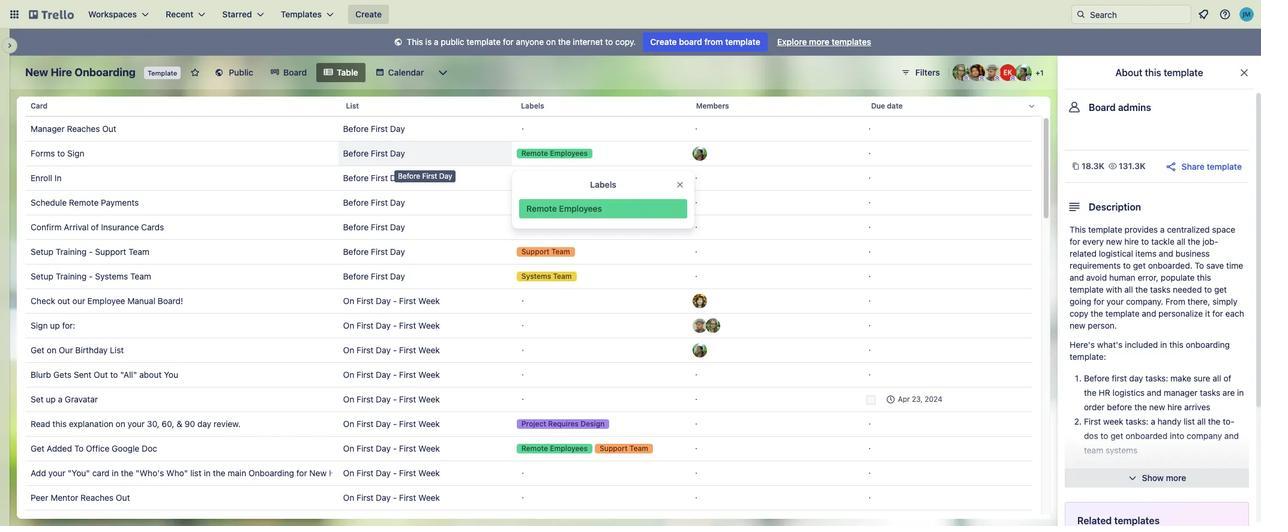 Task type: describe. For each thing, give the bounding box(es) containing it.
first inside before first day tasks: make sure all of the hr logistics and manager tasks are in order before the new hire arrives first week tasks: a handy list all the to- dos to get onboarded into company and team systems who's who list: help the newbie orient themselves and learn all about the key people they'll encounter at work
[[1084, 417, 1101, 427]]

your inside add your "you" card in the "who's who" list in the main onboarding for new hires trello board link
[[48, 468, 65, 479]]

row containing get added to office google doc
[[26, 437, 1033, 462]]

our
[[59, 345, 73, 355]]

before first day for manager reaches out
[[343, 124, 405, 134]]

what's
[[1098, 340, 1123, 350]]

row containing card
[[26, 92, 1042, 121]]

the left to-
[[1209, 417, 1221, 427]]

hire
[[51, 66, 72, 79]]

template up person. in the right bottom of the page
[[1106, 309, 1140, 319]]

support team button
[[512, 240, 686, 264]]

there,
[[1188, 297, 1211, 307]]

week for list
[[419, 345, 440, 355]]

schedule remote payments link
[[31, 191, 334, 215]]

the left key
[[1205, 474, 1217, 485]]

starred
[[222, 9, 252, 19]]

week for in
[[419, 468, 440, 479]]

support team inside support team button
[[522, 247, 570, 256]]

add
[[31, 468, 46, 479]]

confirm arrival of insurance cards
[[31, 222, 164, 232]]

learn
[[1148, 474, 1167, 485]]

a inside the set up a gravatar link
[[58, 395, 63, 405]]

team up systems team
[[552, 247, 570, 256]]

remote employees button for schedule remote payments
[[512, 191, 686, 215]]

the down logistics
[[1135, 402, 1147, 413]]

to-
[[1223, 417, 1235, 427]]

row containing manager reaches out
[[26, 116, 1033, 142]]

the up company.
[[1136, 285, 1148, 295]]

hire inside this template provides a centralized space for every new hire to tackle all the job- related logistical items and business requirements to get onboarded. to save time and avoid human error, populate this template with all the tasks needed to get going for your company. from there, simply copy the template and personalize it for each new person.
[[1125, 237, 1139, 247]]

on first day - first week for list
[[343, 345, 440, 355]]

this member is an admin of this workspace. image for amy freiderson (amyfreiderson) icon
[[964, 76, 969, 81]]

samantha pivlot (samanthapivlot) image
[[693, 294, 707, 309]]

your inside read this explanation on your 30, 60, & 90 day review. link
[[128, 419, 145, 429]]

all up the company
[[1198, 417, 1206, 427]]

2 horizontal spatial support
[[600, 444, 628, 453]]

setup for setup training - support team
[[31, 247, 53, 257]]

onboarded
[[1126, 431, 1168, 441]]

remote employees for schedule remote payments
[[522, 198, 588, 207]]

onboarded.
[[1149, 261, 1193, 271]]

18 row from the top
[[26, 510, 1033, 527]]

who
[[1111, 460, 1128, 470]]

day for peer mentor reaches out
[[376, 493, 391, 503]]

0 horizontal spatial on
[[47, 345, 56, 355]]

who"
[[166, 468, 188, 479]]

day for get added to office google doc
[[376, 444, 391, 454]]

add your "you" card in the "who's who" list in the main onboarding for new hires trello board
[[31, 468, 398, 479]]

this inside row
[[53, 419, 67, 429]]

9 week from the top
[[419, 493, 440, 503]]

table containing manager reaches out
[[17, 92, 1051, 527]]

row containing read this explanation on your 30, 60, & 90 day review.
[[26, 412, 1033, 437]]

a inside this template provides a centralized space for every new hire to tackle all the job- related logistical items and business requirements to get onboarded. to save time and avoid human error, populate this template with all the tasks needed to get going for your company. from there, simply copy the template and personalize it for each new person.
[[1161, 225, 1165, 235]]

chris temperson (christemperson) image
[[984, 64, 1001, 81]]

day for add your "you" card in the "who's who" list in the main onboarding for new hires trello board
[[376, 468, 391, 479]]

all down the human
[[1125, 285, 1134, 295]]

list inside row
[[190, 468, 202, 479]]

project
[[522, 420, 546, 429]]

to left "all"
[[110, 370, 118, 380]]

on for to
[[343, 370, 354, 380]]

due date button
[[867, 92, 1042, 121]]

manager
[[1164, 388, 1198, 398]]

the up the show more
[[1166, 460, 1178, 470]]

before for schedule remote payments
[[343, 198, 369, 208]]

- for add your "you" card in the "who's who" list in the main onboarding for new hires trello board
[[393, 468, 397, 479]]

color: green, title: "remote employees" element for get added to office google doc
[[517, 444, 593, 454]]

to left copy.
[[605, 37, 613, 47]]

anyone
[[516, 37, 544, 47]]

check out our employee manual board!
[[31, 296, 183, 306]]

set up a gravatar
[[31, 395, 98, 405]]

employees for schedule remote payments
[[550, 198, 588, 207]]

order
[[1084, 402, 1105, 413]]

personalize
[[1159, 309, 1203, 319]]

manager reaches out link
[[31, 117, 334, 141]]

this member is an admin of this workspace. image for chris temperson (christemperson) icon
[[995, 76, 1000, 81]]

remote for schedule remote payments
[[522, 198, 548, 207]]

is
[[426, 37, 432, 47]]

0 vertical spatial tasks:
[[1146, 373, 1169, 384]]

handy
[[1158, 417, 1182, 427]]

project requires design button
[[512, 413, 686, 437]]

this for this template provides a centralized space for every new hire to tackle all the job- related logistical items and business requirements to get onboarded. to save time and avoid human error, populate this template with all the tasks needed to get going for your company. from there, simply copy the template and personalize it for each new person.
[[1070, 225, 1086, 235]]

jeremy miller (jeremymiller198) image
[[1240, 7, 1254, 22]]

board
[[679, 37, 702, 47]]

new inside row
[[310, 468, 327, 479]]

ellie kulick (elliekulick2) image
[[1000, 64, 1017, 81]]

to up the human
[[1123, 261, 1131, 271]]

2 vertical spatial on
[[116, 419, 125, 429]]

1 vertical spatial tasks:
[[1126, 417, 1149, 427]]

themselves
[[1084, 474, 1129, 485]]

hires
[[329, 468, 349, 479]]

board for board admins
[[1089, 102, 1116, 113]]

week for to
[[419, 370, 440, 380]]

row containing set up a gravatar
[[26, 387, 1033, 413]]

all right sure at the right of the page
[[1213, 373, 1222, 384]]

recent
[[166, 9, 194, 19]]

setup training - support team link
[[31, 240, 334, 264]]

1 vertical spatial labels
[[590, 180, 617, 190]]

explore
[[777, 37, 807, 47]]

this for this is a public template for anyone on the internet to copy.
[[407, 37, 423, 47]]

on first day - first week for in
[[343, 468, 440, 479]]

hire inside before first day tasks: make sure all of the hr logistics and manager tasks are in order before the new hire arrives first week tasks: a handy list all the to- dos to get onboarded into company and team systems who's who list: help the newbie orient themselves and learn all about the key people they'll encounter at work
[[1168, 402, 1182, 413]]

about inside before first day tasks: make sure all of the hr logistics and manager tasks are in order before the new hire arrives first week tasks: a handy list all the to- dos to get onboarded into company and team systems who's who list: help the newbie orient themselves and learn all about the key people they'll encounter at work
[[1180, 474, 1202, 485]]

blurb
[[31, 370, 51, 380]]

day for blurb gets sent out to "all" about you
[[376, 370, 391, 380]]

apr 23, 2024
[[898, 395, 943, 404]]

row containing schedule remote payments
[[26, 190, 1033, 216]]

google
[[112, 444, 139, 454]]

each
[[1226, 309, 1245, 319]]

2 week from the top
[[419, 321, 440, 331]]

onboarding inside add your "you" card in the "who's who" list in the main onboarding for new hires trello board link
[[249, 468, 294, 479]]

show more
[[1142, 473, 1187, 483]]

forms to sign
[[31, 148, 84, 159]]

day inside before first day tasks: make sure all of the hr logistics and manager tasks are in order before the new hire arrives first week tasks: a handy list all the to- dos to get onboarded into company and team systems who's who list: help the newbie orient themselves and learn all about the key people they'll encounter at work
[[1130, 373, 1144, 384]]

about
[[1116, 67, 1143, 78]]

1 vertical spatial support team
[[600, 444, 648, 453]]

Search field
[[1086, 5, 1191, 23]]

internet
[[573, 37, 603, 47]]

requires
[[548, 420, 579, 429]]

sure
[[1194, 373, 1211, 384]]

forms to sign link
[[31, 142, 334, 166]]

0 vertical spatial new
[[1107, 237, 1123, 247]]

get for get added to office google doc
[[31, 444, 44, 454]]

enroll in link
[[31, 166, 334, 190]]

5 on from the top
[[343, 395, 354, 405]]

space
[[1213, 225, 1236, 235]]

for right it
[[1213, 309, 1224, 319]]

share
[[1182, 161, 1205, 171]]

30,
[[147, 419, 159, 429]]

arrives
[[1185, 402, 1211, 413]]

0 horizontal spatial new
[[1070, 321, 1086, 331]]

save
[[1207, 261, 1225, 271]]

list inside before first day tasks: make sure all of the hr logistics and manager tasks are in order before the new hire arrives first week tasks: a handy list all the to- dos to get onboarded into company and team systems who's who list: help the newbie orient themselves and learn all about the key people they'll encounter at work
[[1184, 417, 1195, 427]]

date
[[887, 101, 903, 110]]

team down "cards"
[[129, 247, 149, 257]]

in inside before first day tasks: make sure all of the hr logistics and manager tasks are in order before the new hire arrives first week tasks: a handy list all the to- dos to get onboarded into company and team systems who's who list: help the newbie orient themselves and learn all about the key people they'll encounter at work
[[1238, 388, 1244, 398]]

create for create board from template
[[651, 37, 677, 47]]

more for show
[[1166, 473, 1187, 483]]

set
[[31, 395, 44, 405]]

systems team
[[522, 272, 572, 281]]

explore more templates
[[777, 37, 872, 47]]

0 vertical spatial out
[[102, 124, 116, 134]]

- for get added to office google doc
[[393, 444, 397, 454]]

list inside 'button'
[[346, 101, 359, 110]]

more for explore
[[809, 37, 830, 47]]

your inside this template provides a centralized space for every new hire to tackle all the job- related logistical items and business requirements to get onboarded. to save time and avoid human error, populate this template with all the tasks needed to get going for your company. from there, simply copy the template and personalize it for each new person.
[[1107, 297, 1124, 307]]

newbie
[[1180, 460, 1208, 470]]

template up every
[[1089, 225, 1123, 235]]

due date
[[872, 101, 903, 110]]

card button
[[26, 92, 341, 121]]

- for blurb gets sent out to "all" about you
[[393, 370, 397, 380]]

card
[[92, 468, 110, 479]]

remote employees for forms to sign
[[522, 149, 588, 158]]

public button
[[207, 63, 261, 82]]

setup for setup training - systems team
[[31, 271, 53, 282]]

setup training - systems team link
[[31, 265, 334, 289]]

before first day for setup training - systems team
[[343, 271, 405, 282]]

this template provides a centralized space for every new hire to tackle all the job- related logistical items and business requirements to get onboarded. to save time and avoid human error, populate this template with all the tasks needed to get going for your company. from there, simply copy the template and personalize it for each new person.
[[1070, 225, 1245, 331]]

it
[[1206, 309, 1211, 319]]

1 vertical spatial reaches
[[81, 493, 114, 503]]

remote for forms to sign
[[522, 149, 548, 158]]

the left internet
[[558, 37, 571, 47]]

day for setup training - systems team
[[390, 271, 405, 282]]

board link
[[263, 63, 314, 82]]

priscilla parjet (priscillaparjet) image
[[1015, 64, 1032, 81]]

remote for get added to office google doc
[[522, 444, 548, 453]]

before first day for confirm arrival of insurance cards
[[343, 222, 405, 232]]

day for sign up for:
[[376, 321, 391, 331]]

copy
[[1070, 309, 1089, 319]]

you
[[164, 370, 178, 380]]

5 week from the top
[[419, 395, 440, 405]]

read this explanation on your 30, 60, & 90 day review. link
[[31, 413, 334, 437]]

show
[[1142, 473, 1164, 483]]

before for setup training - systems team
[[343, 271, 369, 282]]

manager
[[31, 124, 65, 134]]

row containing setup training - systems team
[[26, 264, 1033, 289]]

get inside before first day tasks: make sure all of the hr logistics and manager tasks are in order before the new hire arrives first week tasks: a handy list all the to- dos to get onboarded into company and team systems who's who list: help the newbie orient themselves and learn all about the key people they'll encounter at work
[[1111, 431, 1124, 441]]

color: yellow, title: "systems team" element
[[517, 272, 577, 282]]

for right going
[[1094, 297, 1105, 307]]

week for google
[[419, 444, 440, 454]]

they'll
[[1113, 489, 1137, 499]]

up for a
[[46, 395, 56, 405]]

dos
[[1084, 431, 1099, 441]]

and right logistics
[[1147, 388, 1162, 398]]

labels inside button
[[521, 101, 544, 110]]

explore more templates link
[[770, 32, 879, 52]]

template inside 'share template' "button"
[[1207, 161, 1242, 171]]

populate
[[1161, 273, 1195, 283]]

systems inside color: yellow, title: "systems team" element
[[522, 272, 551, 281]]

this right about
[[1145, 67, 1162, 78]]

before first day inside "tooltip"
[[398, 172, 452, 181]]

2024
[[925, 395, 943, 404]]

to right forms
[[57, 148, 65, 159]]

amy freiderson (amyfreiderson) image
[[706, 319, 720, 333]]

job-
[[1203, 237, 1219, 247]]

about inside row
[[139, 370, 162, 380]]

logistics
[[1113, 388, 1145, 398]]

copy.
[[616, 37, 636, 47]]

0 notifications image
[[1197, 7, 1211, 22]]

avoid
[[1087, 273, 1107, 283]]

manual
[[127, 296, 155, 306]]

table link
[[317, 63, 366, 82]]

set up a gravatar link
[[31, 388, 334, 412]]

1 horizontal spatial get
[[1134, 261, 1146, 271]]

template inside create board from template link
[[725, 37, 761, 47]]

before inside "tooltip"
[[398, 172, 420, 181]]

out for reaches
[[116, 493, 130, 503]]

to inside before first day tasks: make sure all of the hr logistics and manager tasks are in order before the new hire arrives first week tasks: a handy list all the to- dos to get onboarded into company and team systems who's who list: help the newbie orient themselves and learn all about the key people they'll encounter at work
[[1101, 431, 1109, 441]]

forms
[[31, 148, 55, 159]]

add your "you" card in the "who's who" list in the main onboarding for new hires trello board link
[[31, 462, 398, 486]]

the left hr
[[1084, 388, 1097, 398]]

0 vertical spatial reaches
[[67, 124, 100, 134]]

day for manager reaches out
[[390, 124, 405, 134]]

week for your
[[419, 419, 440, 429]]

create board from template link
[[643, 32, 768, 52]]

trello
[[351, 468, 373, 479]]

0 horizontal spatial support
[[95, 247, 126, 257]]



Task type: vqa. For each thing, say whether or not it's contained in the screenshot.


Task type: locate. For each thing, give the bounding box(es) containing it.
0 vertical spatial color: orange, title: "support team" element
[[517, 247, 575, 257]]

7 row from the top
[[26, 240, 1033, 265]]

1 horizontal spatial hire
[[1168, 402, 1182, 413]]

setup training - systems team
[[31, 271, 151, 282]]

customize views image
[[437, 67, 449, 79]]

this member is an admin of this workspace. image right amy freiderson (amyfreiderson) icon
[[979, 76, 985, 81]]

16 row from the top
[[26, 461, 1033, 486]]

new left hire
[[25, 66, 48, 79]]

schedule remote payments
[[31, 198, 139, 208]]

in right are on the bottom right of the page
[[1238, 388, 1244, 398]]

on for manual
[[343, 296, 354, 306]]

enroll in
[[31, 173, 62, 183]]

on first day - first week for manual
[[343, 296, 440, 306]]

for left hires
[[296, 468, 307, 479]]

1 horizontal spatial to
[[1195, 261, 1205, 271]]

1 horizontal spatial about
[[1180, 474, 1202, 485]]

first inside "tooltip"
[[422, 172, 437, 181]]

training for support
[[56, 247, 87, 257]]

list down arrives
[[1184, 417, 1195, 427]]

- for read this explanation on your 30, 60, & 90 day review.
[[393, 419, 397, 429]]

2 row from the top
[[26, 116, 1033, 142]]

before for setup training - support team
[[343, 247, 369, 257]]

2 on from the top
[[343, 321, 354, 331]]

1 horizontal spatial more
[[1166, 473, 1187, 483]]

1 vertical spatial day
[[197, 419, 211, 429]]

0 vertical spatial training
[[56, 247, 87, 257]]

primary element
[[0, 0, 1262, 29]]

1 on first day - first week from the top
[[343, 296, 440, 306]]

support down insurance
[[95, 247, 126, 257]]

1 vertical spatial color: orange, title: "support team" element
[[595, 444, 653, 454]]

row containing forms to sign
[[26, 141, 1033, 166]]

1 row from the top
[[26, 92, 1042, 121]]

a up tackle
[[1161, 225, 1165, 235]]

setup training - support team
[[31, 247, 149, 257]]

1 vertical spatial create
[[651, 37, 677, 47]]

this down save
[[1197, 273, 1212, 283]]

blurb gets sent out to "all" about you
[[31, 370, 178, 380]]

this left "onboarding"
[[1170, 340, 1184, 350]]

sign inside "link"
[[31, 321, 48, 331]]

color: orange, title: "support team" element inside support team button
[[517, 247, 575, 257]]

3 this member is an admin of this workspace. image from the left
[[995, 76, 1000, 81]]

1
[[1041, 68, 1044, 77]]

before first day inside cell
[[343, 148, 405, 159]]

before inside before first day tasks: make sure all of the hr logistics and manager tasks are in order before the new hire arrives first week tasks: a handy list all the to- dos to get onboarded into company and team systems who's who list: help the newbie orient themselves and learn all about the key people they'll encounter at work
[[1084, 373, 1110, 384]]

131.3k
[[1119, 161, 1146, 171]]

company.
[[1126, 297, 1164, 307]]

requirements
[[1070, 261, 1121, 271]]

priscilla parjet (priscillaparjet) image for forms to sign
[[693, 147, 707, 161]]

list right who"
[[190, 468, 202, 479]]

1 vertical spatial sign
[[31, 321, 48, 331]]

0 horizontal spatial labels
[[521, 101, 544, 110]]

main
[[228, 468, 246, 479]]

out
[[57, 296, 70, 306]]

close popover image
[[676, 180, 685, 190]]

10 row from the top
[[26, 313, 1033, 339]]

3 row from the top
[[26, 141, 1033, 166]]

4 on from the top
[[343, 370, 354, 380]]

2 priscilla parjet (priscillaparjet) image from the top
[[693, 343, 707, 358]]

row
[[26, 92, 1042, 121], [26, 116, 1033, 142], [26, 141, 1033, 166], [26, 166, 1033, 191], [26, 190, 1033, 216], [26, 215, 1033, 240], [26, 240, 1033, 265], [26, 264, 1033, 289], [26, 289, 1033, 314], [26, 313, 1033, 339], [26, 338, 1033, 363], [26, 363, 1033, 388], [26, 387, 1033, 413], [26, 412, 1033, 437], [26, 437, 1033, 462], [26, 461, 1033, 486], [26, 486, 1033, 511], [26, 510, 1033, 527]]

color: orange, title: "support team" element up systems team
[[517, 247, 575, 257]]

training
[[56, 247, 87, 257], [56, 271, 87, 282]]

2 on first day - first week from the top
[[343, 321, 440, 331]]

get
[[1134, 261, 1146, 271], [1215, 285, 1227, 295], [1111, 431, 1124, 441]]

here's
[[1070, 340, 1095, 350]]

up for for:
[[50, 321, 60, 331]]

6 row from the top
[[26, 215, 1033, 240]]

17 row from the top
[[26, 486, 1033, 511]]

3 on from the top
[[343, 345, 354, 355]]

chris temperson (christemperson) image
[[693, 319, 707, 333]]

row containing enroll in
[[26, 166, 1033, 191]]

18.3k
[[1082, 161, 1105, 171]]

day for setup training - support team
[[390, 247, 405, 257]]

create for create
[[356, 9, 382, 19]]

support team
[[522, 247, 570, 256], [600, 444, 648, 453]]

a right the is
[[434, 37, 439, 47]]

arrival
[[64, 222, 89, 232]]

1 horizontal spatial support
[[522, 247, 550, 256]]

0 horizontal spatial tasks
[[1151, 285, 1171, 295]]

more inside "link"
[[809, 37, 830, 47]]

of
[[91, 222, 99, 232], [1224, 373, 1232, 384]]

this member is an admin of this workspace. image for andre gorte (andregorte) icon
[[979, 76, 985, 81]]

to down the business
[[1195, 261, 1205, 271]]

Board name text field
[[19, 63, 142, 82]]

more right explore
[[809, 37, 830, 47]]

0 horizontal spatial to
[[74, 444, 84, 454]]

0 horizontal spatial more
[[809, 37, 830, 47]]

the up person. in the right bottom of the page
[[1091, 309, 1104, 319]]

create inside button
[[356, 9, 382, 19]]

of up are on the bottom right of the page
[[1224, 373, 1232, 384]]

remote
[[522, 149, 548, 158], [69, 198, 99, 208], [522, 198, 548, 207], [527, 204, 557, 214], [522, 444, 548, 453]]

template
[[467, 37, 501, 47], [725, 37, 761, 47], [1164, 67, 1204, 78], [1207, 161, 1242, 171], [1089, 225, 1123, 235], [1070, 285, 1104, 295], [1106, 309, 1140, 319]]

up inside "link"
[[50, 321, 60, 331]]

11 row from the top
[[26, 338, 1033, 363]]

day inside cell
[[390, 148, 405, 159]]

row containing add your "you" card in the "who's who" list in the main onboarding for new hires trello board
[[26, 461, 1033, 486]]

onboarding inside the 'board name' text box
[[75, 66, 136, 79]]

hire
[[1125, 237, 1139, 247], [1168, 402, 1182, 413]]

and
[[1159, 249, 1174, 259], [1070, 273, 1084, 283], [1142, 309, 1157, 319], [1147, 388, 1162, 398], [1225, 431, 1239, 441], [1131, 474, 1145, 485]]

of inside confirm arrival of insurance cards 'link'
[[91, 222, 99, 232]]

- for get on our birthday list
[[393, 345, 397, 355]]

create
[[356, 9, 382, 19], [651, 37, 677, 47]]

remote employees button for forms to sign
[[512, 142, 686, 166]]

board left table 'link' on the left top of the page
[[283, 67, 307, 77]]

blurb gets sent out to "all" about you link
[[31, 363, 334, 387]]

7 on first day - first week from the top
[[343, 444, 440, 454]]

8 week from the top
[[419, 468, 440, 479]]

employees for forms to sign
[[550, 149, 588, 158]]

0 vertical spatial day
[[1130, 373, 1144, 384]]

search image
[[1077, 10, 1086, 19]]

business
[[1176, 249, 1210, 259]]

0 horizontal spatial day
[[197, 419, 211, 429]]

- for peer mentor reaches out
[[393, 493, 397, 503]]

explanation
[[69, 419, 113, 429]]

0 vertical spatial get
[[1134, 261, 1146, 271]]

to inside this template provides a centralized space for every new hire to tackle all the job- related logistical items and business requirements to get onboarded. to save time and avoid human error, populate this template with all the tasks needed to get going for your company. from there, simply copy the template and personalize it for each new person.
[[1195, 261, 1205, 271]]

support inside button
[[522, 247, 550, 256]]

before first day for schedule remote payments
[[343, 198, 405, 208]]

1 vertical spatial training
[[56, 271, 87, 282]]

2 horizontal spatial new
[[1150, 402, 1166, 413]]

1 vertical spatial priscilla parjet (priscillaparjet) image
[[693, 343, 707, 358]]

1 horizontal spatial create
[[651, 37, 677, 47]]

to left office
[[74, 444, 84, 454]]

all down centralized
[[1177, 237, 1186, 247]]

team down the project requires design button
[[630, 444, 648, 453]]

0 vertical spatial priscilla parjet (priscillaparjet) image
[[693, 147, 707, 161]]

this member is an admin of this workspace. image for priscilla parjet (priscillaparjet) image
[[1026, 76, 1032, 81]]

on right anyone
[[546, 37, 556, 47]]

reaches down card
[[81, 493, 114, 503]]

0 horizontal spatial support team
[[522, 247, 570, 256]]

a up onboarded
[[1151, 417, 1156, 427]]

before for confirm arrival of insurance cards
[[343, 222, 369, 232]]

1 vertical spatial remote employees button
[[512, 191, 686, 215]]

for inside row
[[296, 468, 307, 479]]

1 horizontal spatial labels
[[590, 180, 617, 190]]

template up going
[[1070, 285, 1104, 295]]

2 horizontal spatial your
[[1107, 297, 1124, 307]]

table
[[17, 92, 1051, 527]]

template right public
[[467, 37, 501, 47]]

7 week from the top
[[419, 444, 440, 454]]

0 vertical spatial sign
[[67, 148, 84, 159]]

1 horizontal spatial this
[[1070, 225, 1086, 235]]

list right birthday
[[110, 345, 124, 355]]

2 get from the top
[[31, 444, 44, 454]]

-
[[89, 247, 93, 257], [89, 271, 93, 282], [393, 296, 397, 306], [393, 321, 397, 331], [393, 345, 397, 355], [393, 370, 397, 380], [393, 395, 397, 405], [393, 419, 397, 429], [393, 444, 397, 454], [393, 468, 397, 479], [393, 493, 397, 503]]

before for enroll in
[[343, 173, 369, 183]]

filters
[[916, 67, 940, 77]]

this member is an admin of this workspace. image left +
[[1026, 76, 1032, 81]]

project requires design
[[522, 420, 605, 429]]

support team up systems team
[[522, 247, 570, 256]]

more inside button
[[1166, 473, 1187, 483]]

to right dos
[[1101, 431, 1109, 441]]

company
[[1187, 431, 1223, 441]]

row containing peer mentor reaches out
[[26, 486, 1033, 511]]

row containing check out our employee manual board!
[[26, 289, 1033, 314]]

day for set up a gravatar
[[376, 395, 391, 405]]

items
[[1136, 249, 1157, 259]]

employee
[[87, 296, 125, 306]]

included
[[1125, 340, 1159, 350]]

before inside cell
[[343, 148, 369, 159]]

onboarding right hire
[[75, 66, 136, 79]]

share template button
[[1165, 160, 1242, 173]]

new left hires
[[310, 468, 327, 479]]

on first day - first week for to
[[343, 370, 440, 380]]

on for list
[[343, 345, 354, 355]]

- for check out our employee manual board!
[[393, 296, 397, 306]]

color: green, title: "remote employees" element
[[517, 149, 593, 159], [517, 198, 593, 208], [519, 199, 688, 219], [517, 444, 593, 454]]

out for sent
[[94, 370, 108, 380]]

every
[[1083, 237, 1104, 247]]

1 horizontal spatial of
[[1224, 373, 1232, 384]]

1 horizontal spatial day
[[1130, 373, 1144, 384]]

9 on from the top
[[343, 493, 354, 503]]

0 vertical spatial setup
[[31, 247, 53, 257]]

priscilla parjet (priscillaparjet) image for get on our birthday list
[[693, 343, 707, 358]]

this member is an admin of this workspace. image
[[1011, 76, 1016, 81]]

day for enroll in
[[390, 173, 405, 183]]

8 on first day - first week from the top
[[343, 468, 440, 479]]

1 vertical spatial get
[[1215, 285, 1227, 295]]

1 horizontal spatial support team
[[600, 444, 648, 453]]

admins
[[1119, 102, 1152, 113]]

1 vertical spatial setup
[[31, 271, 53, 282]]

before
[[1107, 402, 1133, 413]]

1 vertical spatial list
[[190, 468, 202, 479]]

filters button
[[898, 63, 944, 82]]

office
[[86, 444, 109, 454]]

board right the trello
[[375, 468, 398, 479]]

hire down provides
[[1125, 237, 1139, 247]]

before first day tasks: make sure all of the hr logistics and manager tasks are in order before the new hire arrives first week tasks: a handy list all the to- dos to get onboarded into company and team systems who's who list: help the newbie orient themselves and learn all about the key people they'll encounter at work
[[1084, 373, 1244, 499]]

1 training from the top
[[56, 247, 87, 257]]

on first day - first week for google
[[343, 444, 440, 454]]

9 row from the top
[[26, 289, 1033, 314]]

1 vertical spatial of
[[1224, 373, 1232, 384]]

1 horizontal spatial systems
[[522, 272, 551, 281]]

1 horizontal spatial onboarding
[[249, 468, 294, 479]]

new
[[25, 66, 48, 79], [310, 468, 327, 479]]

systems inside setup training - systems team link
[[95, 271, 128, 282]]

1 vertical spatial board
[[1089, 102, 1116, 113]]

and left "avoid"
[[1070, 273, 1084, 283]]

0 vertical spatial board
[[283, 67, 307, 77]]

tasks inside this template provides a centralized space for every new hire to tackle all the job- related logistical items and business requirements to get onboarded. to save time and avoid human error, populate this template with all the tasks needed to get going for your company. from there, simply copy the template and personalize it for each new person.
[[1151, 285, 1171, 295]]

onboarding
[[1186, 340, 1230, 350]]

get for get on our birthday list
[[31, 345, 44, 355]]

row containing blurb gets sent out to "all" about you
[[26, 363, 1033, 388]]

list down table
[[346, 101, 359, 110]]

6 on from the top
[[343, 419, 354, 429]]

8 on from the top
[[343, 468, 354, 479]]

your down with
[[1107, 297, 1124, 307]]

2 training from the top
[[56, 271, 87, 282]]

6 on first day - first week from the top
[[343, 419, 440, 429]]

setup
[[31, 247, 53, 257], [31, 271, 53, 282]]

sign
[[67, 148, 84, 159], [31, 321, 48, 331]]

team down support team button
[[553, 272, 572, 281]]

of inside before first day tasks: make sure all of the hr logistics and manager tasks are in order before the new hire arrives first week tasks: a handy list all the to- dos to get onboarded into company and team systems who's who list: help the newbie orient themselves and learn all about the key people they'll encounter at work
[[1224, 373, 1232, 384]]

1 vertical spatial to
[[74, 444, 84, 454]]

1 horizontal spatial board
[[375, 468, 398, 479]]

this member is an admin of this workspace. image
[[964, 76, 969, 81], [979, 76, 985, 81], [995, 76, 1000, 81], [1026, 76, 1032, 81]]

0 vertical spatial onboarding
[[75, 66, 136, 79]]

0 vertical spatial your
[[1107, 297, 1124, 307]]

training for systems
[[56, 271, 87, 282]]

1 this member is an admin of this workspace. image from the left
[[964, 76, 969, 81]]

up right "set"
[[46, 395, 56, 405]]

first inside cell
[[371, 148, 388, 159]]

on for in
[[343, 468, 354, 479]]

2 this member is an admin of this workspace. image from the left
[[979, 76, 985, 81]]

calendar link
[[368, 63, 431, 82]]

team up manual
[[130, 271, 151, 282]]

6 week from the top
[[419, 419, 440, 429]]

day inside "tooltip"
[[439, 172, 452, 181]]

sign up for: link
[[31, 314, 334, 338]]

a
[[434, 37, 439, 47], [1161, 225, 1165, 235], [58, 395, 63, 405], [1151, 417, 1156, 427]]

row containing setup training - support team
[[26, 240, 1033, 265]]

to
[[605, 37, 613, 47], [57, 148, 65, 159], [1142, 237, 1149, 247], [1123, 261, 1131, 271], [1205, 285, 1212, 295], [110, 370, 118, 380], [1101, 431, 1109, 441]]

all right the learn
[[1169, 474, 1178, 485]]

12 row from the top
[[26, 363, 1033, 388]]

priscilla parjet (priscillaparjet) image down chris temperson (christemperson) image
[[693, 343, 707, 358]]

this inside this template provides a centralized space for every new hire to tackle all the job- related logistical items and business requirements to get onboarded. to save time and avoid human error, populate this template with all the tasks needed to get going for your company. from there, simply copy the template and personalize it for each new person.
[[1070, 225, 1086, 235]]

for up related
[[1070, 237, 1081, 247]]

template right from
[[725, 37, 761, 47]]

0 horizontal spatial get
[[1111, 431, 1124, 441]]

new inside the 'board name' text box
[[25, 66, 48, 79]]

your left 30,
[[128, 419, 145, 429]]

onboarding right main
[[249, 468, 294, 479]]

create button
[[348, 5, 389, 24]]

1 horizontal spatial your
[[128, 419, 145, 429]]

doc
[[142, 444, 157, 454]]

0 vertical spatial up
[[50, 321, 60, 331]]

0 vertical spatial this
[[407, 37, 423, 47]]

new up handy
[[1150, 402, 1166, 413]]

and down to-
[[1225, 431, 1239, 441]]

at
[[1180, 489, 1188, 499]]

template right about
[[1164, 67, 1204, 78]]

day right 90 at left
[[197, 419, 211, 429]]

1 vertical spatial get
[[31, 444, 44, 454]]

day for schedule remote payments
[[390, 198, 405, 208]]

remote employees button down labels button
[[512, 142, 686, 166]]

0 horizontal spatial color: orange, title: "support team" element
[[517, 247, 575, 257]]

this left the is
[[407, 37, 423, 47]]

before first day for setup training - support team
[[343, 247, 405, 257]]

get down items
[[1134, 261, 1146, 271]]

4 this member is an admin of this workspace. image from the left
[[1026, 76, 1032, 81]]

1 vertical spatial new
[[1070, 321, 1086, 331]]

in left main
[[204, 468, 211, 479]]

on
[[343, 296, 354, 306], [343, 321, 354, 331], [343, 345, 354, 355], [343, 370, 354, 380], [343, 395, 354, 405], [343, 419, 354, 429], [343, 444, 354, 454], [343, 468, 354, 479], [343, 493, 354, 503]]

board left admins
[[1089, 102, 1116, 113]]

1 vertical spatial onboarding
[[249, 468, 294, 479]]

2 horizontal spatial on
[[546, 37, 556, 47]]

7 on from the top
[[343, 444, 354, 454]]

the left main
[[213, 468, 225, 479]]

priscilla parjet (priscillaparjet) image
[[693, 147, 707, 161], [693, 343, 707, 358]]

new down copy
[[1070, 321, 1086, 331]]

and down company.
[[1142, 309, 1157, 319]]

the left "who's
[[121, 468, 133, 479]]

0 horizontal spatial of
[[91, 222, 99, 232]]

2 remote employees button from the top
[[512, 191, 686, 215]]

setup up check
[[31, 271, 53, 282]]

4 on first day - first week from the top
[[343, 370, 440, 380]]

description
[[1089, 202, 1142, 213]]

employees for get added to office google doc
[[550, 444, 588, 453]]

key
[[1219, 474, 1233, 485]]

row containing get on our birthday list
[[26, 338, 1033, 363]]

this up every
[[1070, 225, 1086, 235]]

get up blurb
[[31, 345, 44, 355]]

before first day cell
[[338, 142, 512, 166]]

0 vertical spatial to
[[1195, 261, 1205, 271]]

new inside before first day tasks: make sure all of the hr logistics and manager tasks are in order before the new hire arrives first week tasks: a handy list all the to- dos to get onboarded into company and team systems who's who list: help the newbie orient themselves and learn all about the key people they'll encounter at work
[[1150, 402, 1166, 413]]

get up simply
[[1215, 285, 1227, 295]]

0 horizontal spatial your
[[48, 468, 65, 479]]

0 vertical spatial list
[[346, 101, 359, 110]]

3 on first day - first week from the top
[[343, 345, 440, 355]]

row containing confirm arrival of insurance cards
[[26, 215, 1033, 240]]

day for confirm arrival of insurance cards
[[390, 222, 405, 232]]

0 vertical spatial create
[[356, 9, 382, 19]]

on first day - first week for your
[[343, 419, 440, 429]]

added
[[47, 444, 72, 454]]

training down arrival
[[56, 247, 87, 257]]

0 horizontal spatial about
[[139, 370, 162, 380]]

0 vertical spatial more
[[809, 37, 830, 47]]

a inside before first day tasks: make sure all of the hr logistics and manager tasks are in order before the new hire arrives first week tasks: a handy list all the to- dos to get onboarded into company and team systems who's who list: help the newbie orient themselves and learn all about the key people they'll encounter at work
[[1151, 417, 1156, 427]]

1 remote employees button from the top
[[512, 142, 686, 166]]

1 vertical spatial list
[[110, 345, 124, 355]]

starred button
[[215, 5, 271, 24]]

back to home image
[[29, 5, 74, 24]]

0 vertical spatial remote employees button
[[512, 142, 686, 166]]

color: green, title: "remote employees" element for schedule remote payments
[[517, 198, 593, 208]]

3 week from the top
[[419, 345, 440, 355]]

color: green, title: "remote employees" element for forms to sign
[[517, 149, 593, 159]]

15 row from the top
[[26, 437, 1033, 462]]

priscilla parjet (priscillaparjet) image down members
[[693, 147, 707, 161]]

before first day tooltip
[[395, 171, 456, 182]]

this is a public template for anyone on the internet to copy.
[[407, 37, 636, 47]]

human
[[1110, 273, 1136, 283]]

5 row from the top
[[26, 190, 1033, 216]]

workspaces
[[88, 9, 137, 19]]

support up systems team
[[522, 247, 550, 256]]

labels
[[521, 101, 544, 110], [590, 180, 617, 190]]

0 horizontal spatial onboarding
[[75, 66, 136, 79]]

+
[[1036, 68, 1041, 77]]

4 week from the top
[[419, 370, 440, 380]]

open information menu image
[[1220, 8, 1232, 20]]

remote employees for get added to office google doc
[[522, 444, 588, 453]]

color: purple, title: "project requires design" element
[[517, 420, 610, 429]]

row containing sign up for:
[[26, 313, 1033, 339]]

1 horizontal spatial color: orange, title: "support team" element
[[595, 444, 653, 454]]

are
[[1223, 388, 1235, 398]]

0 vertical spatial tasks
[[1151, 285, 1171, 295]]

remote employees
[[522, 149, 588, 158], [522, 198, 588, 207], [527, 204, 602, 214], [522, 444, 588, 453]]

0 horizontal spatial list
[[190, 468, 202, 479]]

in right included
[[1161, 340, 1168, 350]]

this inside this template provides a centralized space for every new hire to tackle all the job- related logistical items and business requirements to get onboarded. to save time and avoid human error, populate this template with all the tasks needed to get going for your company. from there, simply copy the template and personalize it for each new person.
[[1197, 273, 1212, 283]]

for left anyone
[[503, 37, 514, 47]]

star or unstar board image
[[190, 68, 200, 77]]

members button
[[692, 92, 867, 121]]

read this explanation on your 30, 60, & 90 day review.
[[31, 419, 241, 429]]

2 vertical spatial get
[[1111, 431, 1124, 441]]

andre gorte (andregorte) image
[[969, 64, 985, 81]]

the up the business
[[1188, 237, 1201, 247]]

this inside here's what's included in this onboarding template:
[[1170, 340, 1184, 350]]

1 priscilla parjet (priscillaparjet) image from the top
[[693, 147, 707, 161]]

1 setup from the top
[[31, 247, 53, 257]]

sign up for:
[[31, 321, 75, 331]]

who's
[[1084, 460, 1108, 470]]

in right card
[[112, 468, 119, 479]]

to inside row
[[74, 444, 84, 454]]

about down the newbie
[[1180, 474, 1202, 485]]

8 row from the top
[[26, 264, 1033, 289]]

1 vertical spatial on
[[47, 345, 56, 355]]

templates
[[281, 9, 322, 19]]

1 horizontal spatial list
[[1184, 417, 1195, 427]]

2 vertical spatial new
[[1150, 402, 1166, 413]]

day for check out our employee manual board!
[[376, 296, 391, 306]]

calendar
[[388, 67, 424, 77]]

0 vertical spatial about
[[139, 370, 162, 380]]

with
[[1106, 285, 1123, 295]]

review.
[[214, 419, 241, 429]]

before
[[343, 124, 369, 134], [343, 148, 369, 159], [398, 172, 420, 181], [343, 173, 369, 183], [343, 198, 369, 208], [343, 222, 369, 232], [343, 247, 369, 257], [343, 271, 369, 282], [1084, 373, 1110, 384]]

5 on first day - first week from the top
[[343, 395, 440, 405]]

on for your
[[343, 419, 354, 429]]

0 horizontal spatial hire
[[1125, 237, 1139, 247]]

0 vertical spatial of
[[91, 222, 99, 232]]

1 vertical spatial about
[[1180, 474, 1202, 485]]

and down tackle
[[1159, 249, 1174, 259]]

13 row from the top
[[26, 387, 1033, 413]]

on for google
[[343, 444, 354, 454]]

4 row from the top
[[26, 166, 1033, 191]]

1 get from the top
[[31, 345, 44, 355]]

tasks: up onboarded
[[1126, 417, 1149, 427]]

of right arrival
[[91, 222, 99, 232]]

week
[[1104, 417, 1124, 427]]

0 vertical spatial support team
[[522, 247, 570, 256]]

9 on first day - first week from the top
[[343, 493, 440, 503]]

sm image
[[392, 37, 404, 49]]

1 week from the top
[[419, 296, 440, 306]]

1 on from the top
[[343, 296, 354, 306]]

board inside row
[[375, 468, 398, 479]]

tasks inside before first day tasks: make sure all of the hr logistics and manager tasks are in order before the new hire arrives first week tasks: a handy list all the to- dos to get onboarded into company and team systems who's who list: help the newbie orient themselves and learn all about the key people they'll encounter at work
[[1200, 388, 1221, 398]]

0 horizontal spatial systems
[[95, 271, 128, 282]]

1 vertical spatial tasks
[[1200, 388, 1221, 398]]

day for read this explanation on your 30, 60, & 90 day review.
[[376, 419, 391, 429]]

0 horizontal spatial create
[[356, 9, 382, 19]]

"you"
[[68, 468, 90, 479]]

2 vertical spatial your
[[48, 468, 65, 479]]

team
[[1084, 446, 1104, 456]]

14 row from the top
[[26, 412, 1033, 437]]

in inside here's what's included in this onboarding template:
[[1161, 340, 1168, 350]]

0 horizontal spatial list
[[110, 345, 124, 355]]

color: orange, title: "support team" element
[[517, 247, 575, 257], [595, 444, 653, 454]]

0 vertical spatial on
[[546, 37, 556, 47]]

gravatar
[[65, 395, 98, 405]]

- for sign up for:
[[393, 321, 397, 331]]

"who's
[[136, 468, 164, 479]]

a left gravatar
[[58, 395, 63, 405]]

week for manual
[[419, 296, 440, 306]]

going
[[1070, 297, 1092, 307]]

before for manager reaches out
[[343, 124, 369, 134]]

2 vertical spatial out
[[116, 493, 130, 503]]

0 vertical spatial hire
[[1125, 237, 1139, 247]]

0 horizontal spatial new
[[25, 66, 48, 79]]

get down week
[[1111, 431, 1124, 441]]

peer mentor reaches out
[[31, 493, 130, 503]]

board for board
[[283, 67, 307, 77]]

before first day for enroll in
[[343, 173, 405, 183]]

2 setup from the top
[[31, 271, 53, 282]]

- for set up a gravatar
[[393, 395, 397, 405]]

from
[[705, 37, 723, 47]]

amy freiderson (amyfreiderson) image
[[953, 64, 970, 81]]

table
[[337, 67, 358, 77]]

this member is an admin of this workspace. image left chris temperson (christemperson) icon
[[964, 76, 969, 81]]

2 horizontal spatial board
[[1089, 102, 1116, 113]]

centralized
[[1167, 225, 1210, 235]]

day for get on our birthday list
[[376, 345, 391, 355]]

work
[[1190, 489, 1209, 499]]

1 horizontal spatial tasks
[[1200, 388, 1221, 398]]

to up items
[[1142, 237, 1149, 247]]

1 horizontal spatial sign
[[67, 148, 84, 159]]

and down list:
[[1131, 474, 1145, 485]]

to up there,
[[1205, 285, 1212, 295]]

1 horizontal spatial new
[[310, 468, 327, 479]]

color: orange, title: "support team" element down the project requires design button
[[595, 444, 653, 454]]

setup down confirm
[[31, 247, 53, 257]]



